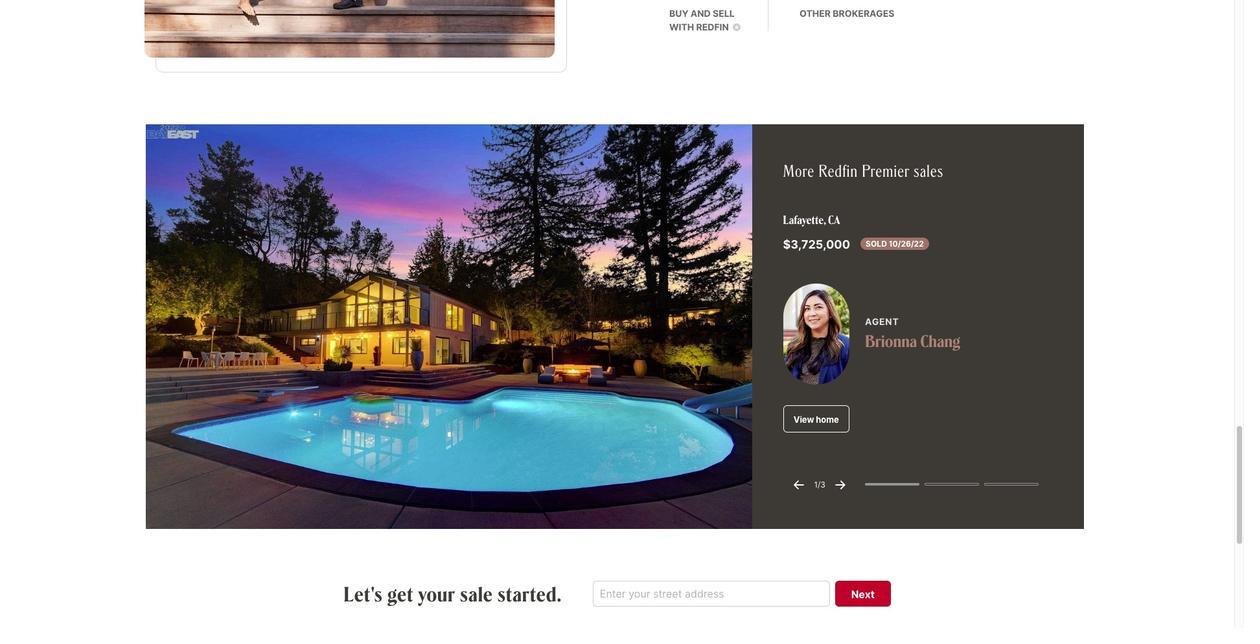 Task type: describe. For each thing, give the bounding box(es) containing it.
1 / 3
[[815, 480, 826, 490]]

with
[[670, 22, 694, 33]]

lafayette
[[783, 212, 824, 227]]

other brokerages
[[800, 8, 895, 19]]

sold 10/26/22
[[866, 239, 924, 249]]

1
[[815, 480, 818, 490]]

other
[[800, 8, 831, 19]]

more
[[783, 160, 815, 182]]

brionna chang link
[[865, 330, 961, 352]]

and
[[691, 8, 711, 19]]

3
[[821, 480, 826, 490]]

your
[[418, 581, 456, 607]]

more redfin premier sales
[[783, 160, 944, 182]]

sale
[[460, 581, 493, 607]]

10/26/22
[[889, 239, 924, 249]]

lafayette , ca
[[783, 212, 841, 227]]

agent brionna chang
[[865, 316, 961, 352]]

Enter your street address search field
[[593, 581, 830, 607]]

let's get your sale started.
[[344, 581, 562, 607]]

next
[[852, 588, 875, 601]]

started.
[[498, 581, 562, 607]]

sold
[[866, 239, 887, 249]]

,
[[824, 212, 826, 227]]

premier
[[862, 160, 910, 182]]

$3,725,000
[[783, 238, 851, 252]]

sales
[[914, 160, 944, 182]]



Task type: locate. For each thing, give the bounding box(es) containing it.
buy and sell with
[[670, 8, 735, 33]]

0 horizontal spatial redfin
[[694, 22, 729, 33]]

1 vertical spatial redfin
[[819, 160, 858, 182]]

/
[[818, 480, 821, 490]]

sell
[[713, 8, 735, 19]]

ca
[[829, 212, 841, 227]]

1 horizontal spatial redfin
[[819, 160, 858, 182]]

agent
[[865, 316, 900, 327]]

brokerages
[[833, 8, 895, 19]]

0 vertical spatial redfin
[[694, 22, 729, 33]]

redfin down and
[[694, 22, 729, 33]]

redfin
[[694, 22, 729, 33], [819, 160, 858, 182]]

redfin agent image
[[783, 284, 850, 385]]

view
[[794, 415, 815, 425]]

redfin right more on the top right of the page
[[819, 160, 858, 182]]

home
[[816, 415, 839, 425]]

get
[[387, 581, 414, 607]]

let's
[[344, 581, 383, 607]]

chang
[[921, 330, 961, 352]]

buy
[[670, 8, 689, 19]]

next button
[[835, 581, 891, 607]]

brionna
[[865, 330, 918, 352]]

view home button
[[783, 406, 850, 433]]

view home
[[794, 415, 839, 425]]



Task type: vqa. For each thing, say whether or not it's contained in the screenshot.
OTHER BROKERAGES
yes



